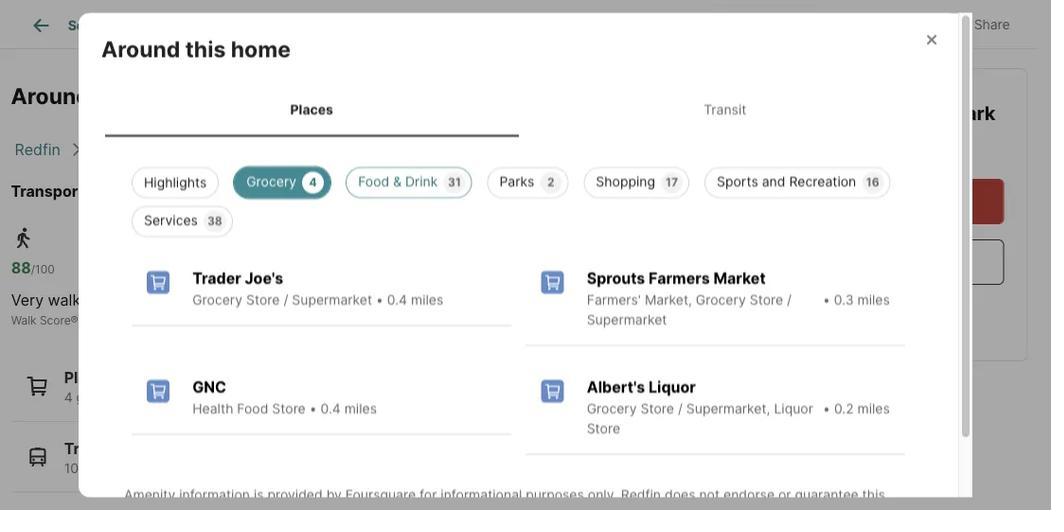 Task type: describe. For each thing, give the bounding box(es) containing it.
/ for market,
[[787, 292, 792, 308]]

sports and recreation
[[717, 173, 857, 189]]

search
[[68, 17, 113, 33]]

foursquare
[[346, 487, 416, 503]]

0 horizontal spatial park
[[235, 83, 283, 109]]

score inside bikeable bike score ®
[[428, 314, 458, 328]]

0.2
[[835, 401, 854, 417]]

4 inside places 4 groceries, 27 restaurants, 2 parks
[[64, 390, 73, 406]]

services
[[144, 212, 198, 228]]

market,
[[645, 292, 692, 308]]

transit
[[255, 292, 301, 310]]

5 cc from the left
[[315, 461, 334, 477]]

6r
[[376, 461, 393, 477]]

• left 0.2
[[823, 401, 831, 417]]

information
[[179, 487, 250, 503]]

1 horizontal spatial for
[[562, 507, 579, 511]]

gnc health food store • 0.4 miles
[[192, 378, 377, 417]]

request a tour
[[826, 192, 932, 211]]

110,
[[94, 461, 118, 477]]

places for places
[[290, 101, 333, 117]]

3,
[[205, 461, 217, 477]]

miles inside gnc health food store • 0.4 miles
[[345, 401, 377, 417]]

• inside gnc health food store • 0.4 miles
[[310, 401, 317, 417]]

0.3
[[835, 292, 854, 308]]

guarantee
[[795, 487, 859, 503]]

only.
[[588, 487, 618, 503]]

home
[[231, 36, 291, 62]]

transit inside good transit transit score ®
[[212, 314, 249, 328]]

joe's
[[245, 269, 284, 288]]

health
[[192, 401, 233, 417]]

places 4 groceries, 27 restaurants, 2 parks
[[64, 369, 287, 406]]

recreation
[[790, 173, 857, 189]]

6 cc from the left
[[353, 461, 373, 477]]

services 38
[[144, 212, 222, 228]]

and inside amenity information is provided by foursquare for informational purposes only. redfin does not endorse or guarantee this information, and recommends buyers conduct their own investigation for their desired amenities.
[[202, 507, 226, 511]]

4 cc from the left
[[259, 461, 278, 477]]

0 vertical spatial dr
[[288, 83, 313, 109]]

redfin link
[[15, 140, 60, 159]]

sports
[[717, 173, 759, 189]]

around for around this home
[[101, 36, 180, 62]]

tour
[[902, 192, 932, 211]]

gnc
[[192, 378, 227, 396]]

5c2,
[[282, 461, 311, 477]]

/ inside 'grocery store / supermarket, liquor store'
[[678, 401, 683, 417]]

store for market,
[[750, 292, 784, 308]]

walk
[[11, 314, 37, 328]]

2 tab from the left
[[230, 3, 298, 48]]

california link
[[91, 140, 158, 159]]

highlights
[[144, 174, 207, 190]]

108,
[[64, 461, 90, 477]]

grocery inside 'farmers' market, grocery store / supermarket'
[[696, 292, 746, 308]]

around this home dialog
[[79, 13, 973, 511]]

• left the 0.3
[[823, 292, 831, 308]]

share
[[975, 17, 1010, 33]]

search link
[[30, 14, 113, 37]]

4,
[[243, 461, 255, 477]]

very
[[11, 292, 44, 310]]

2 inside places 4 groceries, 27 restaurants, 2 parks
[[240, 390, 248, 406]]

1 cc from the left
[[143, 461, 163, 477]]

recommends
[[230, 507, 311, 511]]

redfin inside amenity information is provided by foursquare for informational purposes only. redfin does not endorse or guarantee this information, and recommends buyers conduct their own investigation for their desired amenities.
[[621, 487, 661, 503]]

good
[[212, 292, 251, 310]]

27
[[142, 390, 158, 406]]

buyers
[[315, 507, 358, 511]]

90230 link
[[298, 140, 345, 159]]

parks
[[252, 390, 287, 406]]

food & drink
[[358, 173, 438, 189]]

tab list inside around this home dialog
[[101, 82, 936, 136]]

® for transit
[[283, 314, 290, 328]]

endorse
[[724, 487, 775, 503]]

store down 'albert's liquor'
[[641, 401, 675, 417]]

around this home
[[101, 36, 291, 62]]

• 0.3 miles
[[823, 292, 890, 308]]

conduct
[[361, 507, 412, 511]]

list box inside around this home dialog
[[117, 159, 921, 237]]

request
[[826, 192, 887, 211]]

transportation
[[11, 182, 122, 201]]

0.4 inside gnc health food store • 0.4 miles
[[321, 401, 341, 417]]

walkable
[[48, 292, 111, 310]]

0.4 inside trader joe's grocery store / supermarket • 0.4 miles
[[387, 292, 407, 308]]

purposes
[[526, 487, 584, 503]]

0 horizontal spatial culver
[[160, 83, 230, 109]]

bikeable bike score ®
[[402, 292, 466, 328]]

score for walkable
[[40, 314, 71, 328]]

market
[[714, 269, 766, 288]]

sprouts farmers market
[[587, 269, 766, 288]]

by
[[327, 487, 342, 503]]

information,
[[124, 507, 199, 511]]

90230
[[298, 140, 345, 159]]

0 horizontal spatial liquor
[[649, 378, 696, 396]]

11471 culver park dr
[[754, 102, 996, 153]]

transit tab
[[519, 86, 932, 133]]

11471 inside 11471 culver park dr
[[833, 102, 885, 125]]

trader joe's grocery store / supermarket • 0.4 miles
[[192, 269, 444, 308]]

amenity
[[124, 487, 175, 503]]

farmers'
[[587, 292, 641, 308]]

amenity information is provided by foursquare for informational purposes only. redfin does not endorse or guarantee this information, and recommends buyers conduct their own investigation for their desired amenities.
[[124, 487, 886, 511]]

® inside bikeable bike score ®
[[458, 314, 466, 328]]



Task type: vqa. For each thing, say whether or not it's contained in the screenshot.
Transit related to Transit
yes



Task type: locate. For each thing, give the bounding box(es) containing it.
0 vertical spatial supermarket
[[292, 292, 372, 308]]

dr up 90230
[[288, 83, 313, 109]]

0 horizontal spatial food
[[237, 401, 269, 417]]

0 horizontal spatial their
[[416, 507, 445, 511]]

transit up 108,
[[64, 440, 116, 458]]

1 vertical spatial liquor
[[774, 401, 814, 417]]

/100 up good
[[232, 263, 255, 277]]

(844) 206-8133 button
[[754, 293, 1005, 338]]

food left &
[[358, 173, 390, 189]]

/100 inside 88 /100
[[31, 263, 55, 277]]

1 vertical spatial 4
[[64, 390, 73, 406]]

1 horizontal spatial park
[[954, 102, 996, 125]]

cc left 4,
[[220, 461, 240, 477]]

food inside list box
[[358, 173, 390, 189]]

share button
[[932, 4, 1027, 43]]

transit down good
[[212, 314, 249, 328]]

culver down "around this home" on the top
[[160, 83, 230, 109]]

places inside places 4 groceries, 27 restaurants, 2 parks
[[64, 369, 113, 388]]

liquor
[[649, 378, 696, 396], [774, 401, 814, 417]]

is
[[254, 487, 264, 503]]

17
[[666, 175, 678, 189]]

liquor left 0.2
[[774, 401, 814, 417]]

1 horizontal spatial dr
[[754, 130, 775, 153]]

® down bikeable
[[458, 314, 466, 328]]

/100 up very
[[31, 263, 55, 277]]

around inside 'element'
[[101, 36, 180, 62]]

0 horizontal spatial redfin
[[15, 140, 60, 159]]

1 horizontal spatial 4
[[309, 175, 317, 189]]

very walkable walk score ®
[[11, 292, 111, 328]]

cc left '6,'
[[315, 461, 334, 477]]

not
[[700, 487, 720, 503]]

amenities.
[[666, 507, 730, 511]]

places for places 4 groceries, 27 restaurants, 2 parks
[[64, 369, 113, 388]]

88
[[11, 259, 31, 278]]

places up groceries,
[[64, 369, 113, 388]]

1 horizontal spatial supermarket
[[587, 312, 667, 328]]

/ inside trader joe's grocery store / supermarket • 0.4 miles
[[284, 292, 288, 308]]

1 vertical spatial supermarket
[[587, 312, 667, 328]]

• left bikeable
[[376, 292, 384, 308]]

0 horizontal spatial this
[[185, 36, 226, 62]]

park inside 11471 culver park dr
[[954, 102, 996, 125]]

store for joe's
[[246, 292, 280, 308]]

score inside good transit transit score ®
[[252, 314, 283, 328]]

1 vertical spatial around
[[11, 83, 90, 109]]

/ down 'albert's liquor'
[[678, 401, 683, 417]]

grocery down 'market'
[[696, 292, 746, 308]]

desired
[[615, 507, 662, 511]]

1 their from the left
[[416, 507, 445, 511]]

6,
[[338, 461, 350, 477]]

• 0.2 miles
[[823, 401, 890, 417]]

own
[[449, 507, 475, 511]]

places
[[290, 101, 333, 117], [64, 369, 113, 388]]

1 horizontal spatial /
[[678, 401, 683, 417]]

4 left groceries,
[[64, 390, 73, 406]]

53
[[212, 259, 232, 278]]

grocery down albert's
[[587, 401, 637, 417]]

0.4
[[387, 292, 407, 308], [321, 401, 341, 417]]

0.4 up bike in the left bottom of the page
[[387, 292, 407, 308]]

this inside amenity information is provided by foursquare for informational purposes only. redfin does not endorse or guarantee this information, and recommends buyers conduct their own investigation for their desired amenities.
[[863, 487, 886, 503]]

0 vertical spatial and
[[762, 173, 786, 189]]

store inside trader joe's grocery store / supermarket • 0.4 miles
[[246, 292, 280, 308]]

(844) 206-8133
[[833, 306, 952, 324]]

1 vertical spatial dr
[[754, 130, 775, 153]]

8133
[[915, 306, 952, 324]]

grocery down places tab
[[247, 173, 297, 189]]

around this home element
[[101, 13, 314, 63]]

shopping
[[596, 173, 656, 189]]

3 ® from the left
[[458, 314, 466, 328]]

this left home
[[185, 36, 226, 62]]

a
[[890, 192, 899, 211]]

0 vertical spatial transit
[[704, 101, 747, 117]]

dr up sports and recreation
[[754, 130, 775, 153]]

1 horizontal spatial culver
[[889, 102, 950, 125]]

tab list containing places
[[101, 82, 936, 136]]

grocery inside 'grocery store / supermarket, liquor store'
[[587, 401, 637, 417]]

this
[[185, 36, 226, 62], [863, 487, 886, 503]]

around up around 11471 culver park dr
[[101, 36, 180, 62]]

14,
[[122, 461, 140, 477]]

1 horizontal spatial 11471
[[833, 102, 885, 125]]

2 horizontal spatial ®
[[458, 314, 466, 328]]

liquor inside 'grocery store / supermarket, liquor store'
[[774, 401, 814, 417]]

1 vertical spatial 2
[[240, 390, 248, 406]]

park
[[235, 83, 283, 109], [954, 102, 996, 125]]

® inside good transit transit score ®
[[283, 314, 290, 328]]

parks
[[500, 173, 535, 189]]

1 horizontal spatial and
[[762, 173, 786, 189]]

1 vertical spatial and
[[202, 507, 226, 511]]

transit up sports
[[704, 101, 747, 117]]

culver inside 11471 culver park dr
[[889, 102, 950, 125]]

albert's liquor
[[587, 378, 696, 396]]

/ right good
[[284, 292, 288, 308]]

0 horizontal spatial /
[[284, 292, 288, 308]]

and right sports
[[762, 173, 786, 189]]

their
[[416, 507, 445, 511], [583, 507, 612, 511]]

sprouts
[[587, 269, 645, 288]]

® down walkable
[[71, 314, 78, 328]]

grocery down trader on the left bottom of page
[[192, 292, 243, 308]]

1 vertical spatial places
[[64, 369, 113, 388]]

(844)
[[833, 306, 875, 324]]

1 horizontal spatial places
[[290, 101, 333, 117]]

supermarket for joe's
[[292, 292, 372, 308]]

3 score from the left
[[428, 314, 458, 328]]

0 vertical spatial redfin
[[15, 140, 60, 159]]

2 inside list box
[[548, 175, 555, 189]]

this inside 'element'
[[185, 36, 226, 62]]

their down only.
[[583, 507, 612, 511]]

store inside 'farmers' market, grocery store / supermarket'
[[750, 292, 784, 308]]

1 ® from the left
[[71, 314, 78, 328]]

0 vertical spatial places
[[290, 101, 333, 117]]

1 horizontal spatial liquor
[[774, 401, 814, 417]]

redfin
[[15, 140, 60, 159], [621, 487, 661, 503]]

2
[[548, 175, 555, 189], [240, 390, 248, 406]]

trader
[[192, 269, 241, 288]]

/100 for 88
[[31, 263, 55, 277]]

0 horizontal spatial 2
[[240, 390, 248, 406]]

11471
[[95, 83, 155, 109], [833, 102, 885, 125]]

/ for joe's
[[284, 292, 288, 308]]

transit for transit
[[704, 101, 747, 117]]

culver up tour
[[889, 102, 950, 125]]

cc right '6,'
[[353, 461, 373, 477]]

store
[[246, 292, 280, 308], [750, 292, 784, 308], [272, 401, 306, 417], [641, 401, 675, 417], [587, 421, 621, 437]]

places inside tab
[[290, 101, 333, 117]]

supermarket for market,
[[587, 312, 667, 328]]

0 horizontal spatial around
[[11, 83, 90, 109]]

4 down 90230
[[309, 175, 317, 189]]

16
[[867, 175, 880, 189]]

0 vertical spatial food
[[358, 173, 390, 189]]

1 horizontal spatial score
[[252, 314, 283, 328]]

1 vertical spatial for
[[562, 507, 579, 511]]

list box containing grocery
[[117, 159, 921, 237]]

culver
[[160, 83, 230, 109], [889, 102, 950, 125]]

0 horizontal spatial dr
[[288, 83, 313, 109]]

redfin up transportation
[[15, 140, 60, 159]]

grocery store / supermarket, liquor store
[[587, 401, 814, 437]]

score for transit
[[252, 314, 283, 328]]

store inside gnc health food store • 0.4 miles
[[272, 401, 306, 417]]

dr inside 11471 culver park dr
[[754, 130, 775, 153]]

0 horizontal spatial for
[[420, 487, 437, 503]]

0 horizontal spatial /100
[[31, 263, 55, 277]]

places up 90230
[[290, 101, 333, 117]]

around for around 11471 culver park dr
[[11, 83, 90, 109]]

score down bikeable
[[428, 314, 458, 328]]

38
[[207, 214, 222, 228]]

store for health
[[272, 401, 306, 417]]

206-
[[879, 306, 915, 324]]

cc right 4,
[[259, 461, 278, 477]]

1 vertical spatial redfin
[[621, 487, 661, 503]]

and
[[762, 173, 786, 189], [202, 507, 226, 511]]

1 vertical spatial 0.4
[[321, 401, 341, 417]]

® down transit
[[283, 314, 290, 328]]

3 tab from the left
[[298, 3, 398, 48]]

0 vertical spatial 0.4
[[387, 292, 407, 308]]

their left 'own'
[[416, 507, 445, 511]]

1 vertical spatial food
[[237, 401, 269, 417]]

1 tab from the left
[[132, 3, 230, 48]]

2 horizontal spatial transit
[[704, 101, 747, 117]]

4 tab from the left
[[398, 3, 485, 48]]

2 left parks
[[240, 390, 248, 406]]

1 horizontal spatial around
[[101, 36, 180, 62]]

supermarket
[[292, 292, 372, 308], [587, 312, 667, 328]]

0 horizontal spatial score
[[40, 314, 71, 328]]

good transit transit score ®
[[212, 292, 301, 328]]

tab
[[132, 3, 230, 48], [230, 3, 298, 48], [298, 3, 398, 48], [398, 3, 485, 48], [485, 3, 637, 48]]

albert's
[[587, 378, 645, 396]]

2 score from the left
[[252, 314, 283, 328]]

0 horizontal spatial transit
[[64, 440, 116, 458]]

informational
[[441, 487, 522, 503]]

grocery inside trader joe's grocery store / supermarket • 0.4 miles
[[192, 292, 243, 308]]

grocery inside list box
[[247, 173, 297, 189]]

0 vertical spatial 2
[[548, 175, 555, 189]]

miles inside trader joe's grocery store / supermarket • 0.4 miles
[[411, 292, 444, 308]]

• inside trader joe's grocery store / supermarket • 0.4 miles
[[376, 292, 384, 308]]

1 horizontal spatial /100
[[232, 263, 255, 277]]

(844) 206-8133 link
[[754, 293, 1005, 338]]

score right walk
[[40, 314, 71, 328]]

0 vertical spatial around
[[101, 36, 180, 62]]

2 right parks
[[548, 175, 555, 189]]

2 cc from the left
[[182, 461, 201, 477]]

3 cc from the left
[[220, 461, 240, 477]]

farmers' market, grocery store / supermarket
[[587, 292, 792, 328]]

supermarket inside 'farmers' market, grocery store / supermarket'
[[587, 312, 667, 328]]

cc
[[143, 461, 163, 477], [182, 461, 201, 477], [220, 461, 240, 477], [259, 461, 278, 477], [315, 461, 334, 477], [353, 461, 373, 477]]

1 horizontal spatial 0.4
[[387, 292, 407, 308]]

drink
[[406, 173, 438, 189]]

transit 108, 110, 14, cc 2, cc 3, cc 4, cc 5c2, cc 6, cc 6r
[[64, 440, 393, 477]]

this right "guarantee" on the bottom of the page
[[863, 487, 886, 503]]

park down home
[[235, 83, 283, 109]]

4 inside list box
[[309, 175, 317, 189]]

® for walkable
[[71, 314, 78, 328]]

restaurants,
[[162, 390, 237, 406]]

cc right "2,"
[[182, 461, 201, 477]]

0 horizontal spatial 0.4
[[321, 401, 341, 417]]

0 vertical spatial 4
[[309, 175, 317, 189]]

food inside gnc health food store • 0.4 miles
[[237, 401, 269, 417]]

store down albert's
[[587, 421, 621, 437]]

0 horizontal spatial supermarket
[[292, 292, 372, 308]]

does
[[665, 487, 696, 503]]

/ left the 0.3
[[787, 292, 792, 308]]

1 vertical spatial this
[[863, 487, 886, 503]]

groceries,
[[76, 390, 139, 406]]

1 horizontal spatial this
[[863, 487, 886, 503]]

/ inside 'farmers' market, grocery store / supermarket'
[[787, 292, 792, 308]]

2 /100 from the left
[[232, 263, 255, 277]]

0 horizontal spatial ®
[[71, 314, 78, 328]]

2,
[[166, 461, 178, 477]]

for right foursquare
[[420, 487, 437, 503]]

cc left "2,"
[[143, 461, 163, 477]]

supermarket,
[[687, 401, 771, 417]]

store down joe's
[[246, 292, 280, 308]]

0 horizontal spatial 11471
[[95, 83, 155, 109]]

supermarket inside trader joe's grocery store / supermarket • 0.4 miles
[[292, 292, 372, 308]]

bikeable
[[402, 292, 462, 310]]

for down purposes
[[562, 507, 579, 511]]

1 vertical spatial transit
[[212, 314, 249, 328]]

score inside 'very walkable walk score ®'
[[40, 314, 71, 328]]

park down share button
[[954, 102, 996, 125]]

1 horizontal spatial transit
[[212, 314, 249, 328]]

1 horizontal spatial 2
[[548, 175, 555, 189]]

1 score from the left
[[40, 314, 71, 328]]

redfin up the desired
[[621, 487, 661, 503]]

53 /100
[[212, 259, 255, 278]]

/100 inside 53 /100
[[232, 263, 255, 277]]

11471 up 16
[[833, 102, 885, 125]]

5 tab from the left
[[485, 3, 637, 48]]

1 horizontal spatial food
[[358, 173, 390, 189]]

2 horizontal spatial score
[[428, 314, 458, 328]]

and down information
[[202, 507, 226, 511]]

around
[[101, 36, 180, 62], [11, 83, 90, 109]]

/100 for 53
[[232, 263, 255, 277]]

&
[[393, 173, 402, 189]]

tab list
[[101, 82, 936, 136]]

food
[[358, 173, 390, 189], [237, 401, 269, 417]]

0 vertical spatial for
[[420, 487, 437, 503]]

2 vertical spatial transit
[[64, 440, 116, 458]]

0.4 up '6,'
[[321, 401, 341, 417]]

1 /100 from the left
[[31, 263, 55, 277]]

4
[[309, 175, 317, 189], [64, 390, 73, 406]]

transit inside transit tab
[[704, 101, 747, 117]]

liquor up 'grocery store / supermarket, liquor store'
[[649, 378, 696, 396]]

0 horizontal spatial 4
[[64, 390, 73, 406]]

1 horizontal spatial redfin
[[621, 487, 661, 503]]

0 vertical spatial this
[[185, 36, 226, 62]]

0 vertical spatial liquor
[[649, 378, 696, 396]]

2 ® from the left
[[283, 314, 290, 328]]

2 horizontal spatial /
[[787, 292, 792, 308]]

around 11471 culver park dr
[[11, 83, 313, 109]]

food right "health"
[[237, 401, 269, 417]]

0 horizontal spatial and
[[202, 507, 226, 511]]

or
[[779, 487, 792, 503]]

list box
[[117, 159, 921, 237]]

around up redfin link on the left of page
[[11, 83, 90, 109]]

investigation
[[478, 507, 558, 511]]

score down transit
[[252, 314, 283, 328]]

2 their from the left
[[583, 507, 612, 511]]

store up 5c2,
[[272, 401, 306, 417]]

places tab
[[105, 86, 519, 133]]

31
[[448, 175, 461, 189]]

88 /100
[[11, 259, 55, 278]]

• right parks
[[310, 401, 317, 417]]

0 horizontal spatial places
[[64, 369, 113, 388]]

11471 up california "link"
[[95, 83, 155, 109]]

dr
[[288, 83, 313, 109], [754, 130, 775, 153]]

1 horizontal spatial ®
[[283, 314, 290, 328]]

search tab list
[[11, 0, 652, 48]]

1 horizontal spatial their
[[583, 507, 612, 511]]

transit for transit 108, 110, 14, cc 2, cc 3, cc 4, cc 5c2, cc 6, cc 6r
[[64, 440, 116, 458]]

california
[[91, 140, 158, 159]]

farmers
[[649, 269, 710, 288]]

store down 'market'
[[750, 292, 784, 308]]

® inside 'very walkable walk score ®'
[[71, 314, 78, 328]]

provided
[[268, 487, 323, 503]]

/
[[284, 292, 288, 308], [787, 292, 792, 308], [678, 401, 683, 417]]

transit inside transit 108, 110, 14, cc 2, cc 3, cc 4, cc 5c2, cc 6, cc 6r
[[64, 440, 116, 458]]

grocery
[[247, 173, 297, 189], [192, 292, 243, 308], [696, 292, 746, 308], [587, 401, 637, 417]]



